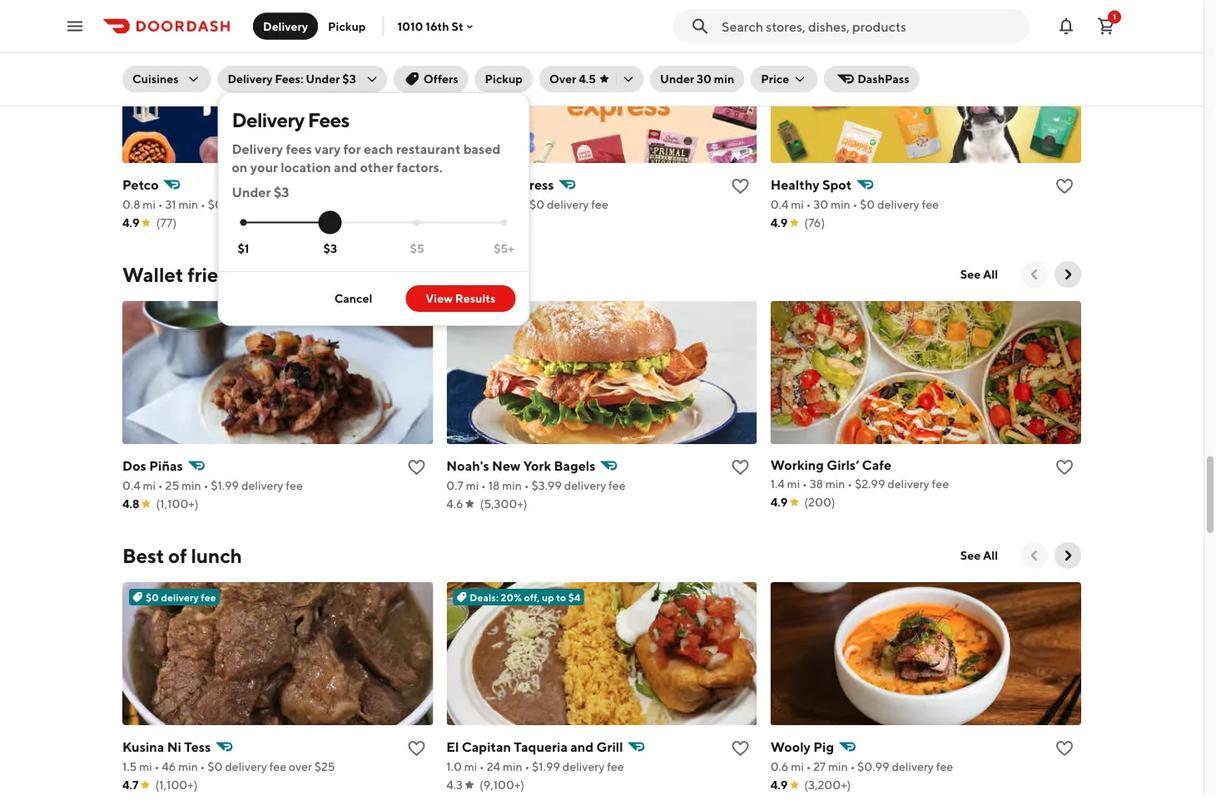 Task type: locate. For each thing, give the bounding box(es) containing it.
pickup left over
[[485, 72, 523, 86]]

off,
[[524, 592, 540, 603]]

$3 up fees
[[342, 72, 356, 86]]

1 vertical spatial see
[[960, 549, 981, 563]]

1 vertical spatial $0.99
[[857, 760, 890, 774]]

0 vertical spatial pickup
[[328, 19, 366, 33]]

$0.99
[[208, 198, 240, 211], [857, 760, 890, 774]]

mi right 0.8
[[143, 198, 156, 211]]

2 all from the top
[[983, 549, 998, 563]]

4.9 down 1.7
[[446, 216, 464, 230]]

pickup button
[[318, 13, 376, 40], [475, 66, 533, 92]]

delivery button
[[253, 13, 318, 40]]

min right the 25 at left
[[182, 479, 201, 493]]

over
[[289, 760, 312, 774]]

under inside button
[[660, 72, 694, 86]]

1 vertical spatial (1,100+)
[[155, 779, 198, 792]]

mi right 1.0
[[464, 760, 477, 774]]

fee for pet food express
[[591, 198, 608, 211]]

min for pet food express
[[500, 198, 520, 211]]

healthy spot
[[771, 177, 852, 193]]

and inside delivery fees vary for each restaurant based on your location and other factors.
[[334, 159, 357, 175]]

0 vertical spatial 0.4
[[771, 198, 789, 211]]

capitan
[[462, 740, 511, 755]]

1 all from the top
[[983, 268, 998, 281]]

1010 16th st
[[397, 19, 463, 33]]

1 vertical spatial $1.99
[[532, 760, 560, 774]]

and left grill
[[570, 740, 594, 755]]

24
[[487, 760, 500, 774]]

(1,100+) down 46
[[155, 779, 198, 792]]

0.7
[[446, 479, 464, 493]]

(1,100+) for of
[[155, 779, 198, 792]]

pet
[[446, 177, 468, 193]]

(3,200+)
[[804, 779, 851, 792]]

view results
[[426, 292, 496, 305]]

min right 32
[[500, 198, 520, 211]]

york
[[523, 458, 551, 474]]

0 vertical spatial $3
[[342, 72, 356, 86]]

el
[[446, 740, 459, 755]]

bagels
[[554, 458, 596, 474]]

0 horizontal spatial 0.4
[[122, 479, 140, 493]]

27
[[813, 760, 826, 774]]

1 vertical spatial and
[[570, 740, 594, 755]]

delivery up fees:
[[263, 19, 308, 33]]

38
[[810, 477, 823, 491]]

previous button of carousel image
[[1026, 266, 1043, 283], [1026, 548, 1043, 564]]

0 vertical spatial all
[[983, 268, 998, 281]]

$3.99
[[531, 479, 562, 493]]

$0 delivery fee
[[146, 592, 216, 603]]

0 vertical spatial and
[[334, 159, 357, 175]]

delivery for dos piñas
[[241, 479, 283, 493]]

1 vertical spatial pickup button
[[475, 66, 533, 92]]

min right 46
[[178, 760, 198, 774]]

mi for el capitan taqueria and grill
[[464, 760, 477, 774]]

mi down dos piñas
[[143, 479, 156, 493]]

4.6
[[446, 497, 463, 511]]

next button of carousel image
[[1060, 548, 1076, 564]]

min down spot
[[831, 198, 850, 211]]

1 horizontal spatial pickup button
[[475, 66, 533, 92]]

min right 24
[[503, 760, 522, 774]]

min left price
[[714, 72, 734, 86]]

$5
[[410, 242, 424, 255]]

min inside working girls' cafe 1.4 mi • 38 min • $2.99 delivery fee
[[826, 477, 845, 491]]

0.4 mi • 30 min • $​0 delivery fee
[[771, 198, 939, 211]]

pickup button left over
[[475, 66, 533, 92]]

min for kusina ni tess
[[178, 760, 198, 774]]

mi for petco
[[143, 198, 156, 211]]

1 horizontal spatial pickup
[[485, 72, 523, 86]]

$3 down your
[[274, 184, 289, 200]]

min right 31
[[179, 198, 198, 211]]

1.0
[[446, 760, 462, 774]]

spot
[[822, 177, 852, 193]]

fee for petco
[[287, 198, 304, 211]]

1.7
[[446, 198, 460, 211]]

2 previous button of carousel image from the top
[[1026, 548, 1043, 564]]

4.9
[[122, 216, 140, 230], [446, 216, 464, 230], [771, 216, 788, 230], [771, 496, 788, 509], [771, 779, 788, 792]]

$5 stars and over image
[[414, 219, 420, 226]]

0.4 for dos piñas
[[122, 479, 140, 493]]

under for under $3
[[232, 184, 271, 200]]

(1,100+)
[[156, 497, 199, 511], [155, 779, 198, 792]]

4.9 down 0.8
[[122, 216, 140, 230]]

31
[[165, 198, 176, 211]]

min
[[714, 72, 734, 86], [179, 198, 198, 211], [500, 198, 520, 211], [831, 198, 850, 211], [826, 477, 845, 491], [182, 479, 201, 493], [502, 479, 522, 493], [178, 760, 198, 774], [503, 760, 522, 774], [828, 760, 848, 774]]

min for healthy spot
[[831, 198, 850, 211]]

all left next button of carousel image
[[983, 268, 998, 281]]

(77)
[[156, 216, 177, 230]]

4.7
[[122, 779, 139, 792]]

pickup button left 1010
[[318, 13, 376, 40]]

1 vertical spatial all
[[983, 549, 998, 563]]

0.4
[[771, 198, 789, 211], [122, 479, 140, 493]]

mi right 1.5
[[139, 760, 152, 774]]

previous button of carousel image for wallet friendly
[[1026, 266, 1043, 283]]

18
[[488, 479, 500, 493]]

delivery inside button
[[263, 19, 308, 33]]

st
[[452, 19, 463, 33]]

taqueria
[[514, 740, 568, 755]]

delivery for delivery fees: under $3
[[228, 72, 273, 86]]

under 30 min
[[660, 72, 734, 86]]

1 horizontal spatial $​0
[[529, 198, 545, 211]]

30 up (76)
[[813, 198, 828, 211]]

0 horizontal spatial pickup button
[[318, 13, 376, 40]]

2 horizontal spatial $3
[[342, 72, 356, 86]]

wooly
[[771, 740, 811, 755]]

click to add this store to your saved list image
[[731, 176, 751, 196], [1055, 176, 1075, 196], [731, 458, 751, 478], [1055, 458, 1075, 478]]

see all
[[960, 268, 998, 281], [960, 549, 998, 563]]

$1.99
[[211, 479, 239, 493], [532, 760, 560, 774]]

4.9 down 0.6
[[771, 779, 788, 792]]

16th
[[426, 19, 449, 33]]

0.4 down healthy
[[771, 198, 789, 211]]

mi right 1.4
[[787, 477, 800, 491]]

30 left price
[[697, 72, 712, 86]]

1 horizontal spatial $3
[[323, 242, 337, 255]]

(1,100+) down the 25 at left
[[156, 497, 199, 511]]

0.8 mi • 31 min • $0.99 delivery fee
[[122, 198, 304, 211]]

$1 stars and over image
[[240, 219, 247, 226]]

$​0 for pet food express
[[529, 198, 545, 211]]

piñas
[[149, 458, 183, 474]]

0 horizontal spatial $0.99
[[208, 198, 240, 211]]

mi right 0.7
[[466, 479, 479, 493]]

1 horizontal spatial 30
[[813, 198, 828, 211]]

$0.99 for wooly pig
[[857, 760, 890, 774]]

0 vertical spatial see
[[960, 268, 981, 281]]

0 horizontal spatial and
[[334, 159, 357, 175]]

fee for healthy spot
[[922, 198, 939, 211]]

healthy
[[771, 177, 820, 193]]

min right 18
[[502, 479, 522, 493]]

1 vertical spatial previous button of carousel image
[[1026, 548, 1043, 564]]

vary
[[315, 141, 341, 157]]

kusina
[[122, 740, 164, 755]]

$1.99 for capitan
[[532, 760, 560, 774]]

fee
[[287, 198, 304, 211], [591, 198, 608, 211], [922, 198, 939, 211], [932, 477, 949, 491], [286, 479, 303, 493], [609, 479, 626, 493], [201, 592, 216, 603], [269, 760, 286, 774], [607, 760, 624, 774], [936, 760, 953, 774]]

$1
[[238, 242, 249, 255]]

delivery inside working girls' cafe 1.4 mi • 38 min • $2.99 delivery fee
[[888, 477, 930, 491]]

click to add this store to your saved list image
[[406, 458, 426, 478], [406, 739, 426, 759], [731, 739, 751, 759], [1055, 739, 1075, 759]]

$1.99 right the 25 at left
[[211, 479, 239, 493]]

1 horizontal spatial $1.99
[[532, 760, 560, 774]]

delivery inside delivery fees vary for each restaurant based on your location and other factors.
[[232, 141, 283, 157]]

$​0 for kusina ni tess
[[207, 760, 223, 774]]

delivery for wooly pig
[[892, 760, 934, 774]]

$3 up cancel
[[323, 242, 337, 255]]

view results button
[[406, 286, 516, 312]]

on
[[232, 159, 248, 175]]

2 see all from the top
[[960, 549, 998, 563]]

4.9 left (76)
[[771, 216, 788, 230]]

see all link
[[950, 261, 1008, 288], [950, 543, 1008, 569]]

next button of carousel image
[[1060, 266, 1076, 283]]

0 vertical spatial previous button of carousel image
[[1026, 266, 1043, 283]]

fees:
[[275, 72, 303, 86]]

1 see all link from the top
[[950, 261, 1008, 288]]

1010
[[397, 19, 423, 33]]

4.9 for pet food express
[[446, 216, 464, 230]]

$0
[[146, 592, 159, 603]]

fee for noah's new york bagels
[[609, 479, 626, 493]]

0 horizontal spatial $3
[[274, 184, 289, 200]]

0 horizontal spatial under
[[232, 184, 271, 200]]

$5+
[[494, 242, 514, 255]]

2 horizontal spatial $​0
[[860, 198, 875, 211]]

delivery for noah's new york bagels
[[564, 479, 606, 493]]

$1.99 down the taqueria
[[532, 760, 560, 774]]

2 see from the top
[[960, 549, 981, 563]]

fees
[[308, 108, 349, 132]]

all left next button of carousel icon
[[983, 549, 998, 563]]

see for wallet friendly
[[960, 268, 981, 281]]

previous button of carousel image left next button of carousel image
[[1026, 266, 1043, 283]]

1 vertical spatial see all link
[[950, 543, 1008, 569]]

to
[[556, 592, 566, 603]]

0 vertical spatial 30
[[697, 72, 712, 86]]

0 horizontal spatial 30
[[697, 72, 712, 86]]

$0.99 down on
[[208, 198, 240, 211]]

see all link for wallet friendly
[[950, 261, 1008, 288]]

girls'
[[827, 457, 859, 473]]

click to add this store to your saved list image for healthy spot
[[1055, 176, 1075, 196]]

2 horizontal spatial under
[[660, 72, 694, 86]]

0 horizontal spatial $1.99
[[211, 479, 239, 493]]

other
[[360, 159, 394, 175]]

based
[[463, 141, 501, 157]]

delivery fees: under $3
[[228, 72, 356, 86]]

click to add this store to your saved list image for pet food express
[[731, 176, 751, 196]]

fee for el capitan taqueria and grill
[[607, 760, 624, 774]]

$1.99 for piñas
[[211, 479, 239, 493]]

pickup right the 'delivery' button
[[328, 19, 366, 33]]

1 vertical spatial $3
[[274, 184, 289, 200]]

min right 38
[[826, 477, 845, 491]]

1 vertical spatial 0.4
[[122, 479, 140, 493]]

1 horizontal spatial 0.4
[[771, 198, 789, 211]]

delivery for pet food express
[[547, 198, 589, 211]]

0 vertical spatial $1.99
[[211, 479, 239, 493]]

1 vertical spatial 30
[[813, 198, 828, 211]]

under
[[306, 72, 340, 86], [660, 72, 694, 86], [232, 184, 271, 200]]

see for best of lunch
[[960, 549, 981, 563]]

0 vertical spatial see all
[[960, 268, 998, 281]]

1 vertical spatial see all
[[960, 549, 998, 563]]

1 previous button of carousel image from the top
[[1026, 266, 1043, 283]]

1 horizontal spatial $0.99
[[857, 760, 890, 774]]

wooly pig
[[771, 740, 834, 755]]

$5+ stars and over image
[[501, 219, 507, 226]]

0 vertical spatial see all link
[[950, 261, 1008, 288]]

previous button of carousel image left next button of carousel icon
[[1026, 548, 1043, 564]]

location
[[281, 159, 331, 175]]

1.7 mi • 32 min • $​0 delivery fee
[[446, 198, 608, 211]]

0 vertical spatial pickup button
[[318, 13, 376, 40]]

0.4 up "4.8"
[[122, 479, 140, 493]]

all for best of lunch
[[983, 549, 998, 563]]

working
[[771, 457, 824, 473]]

2 see all link from the top
[[950, 543, 1008, 569]]

wallet
[[122, 263, 183, 286]]

4.9 for healthy spot
[[771, 216, 788, 230]]

mi right 1.7
[[462, 198, 475, 211]]

mi right 0.6
[[791, 760, 804, 774]]

see all for best of lunch
[[960, 549, 998, 563]]

mi down healthy
[[791, 198, 804, 211]]

min for dos piñas
[[182, 479, 201, 493]]

Store search: begin typing to search for stores available on DoorDash text field
[[722, 17, 1020, 35]]

0.6
[[771, 760, 789, 774]]

1 see from the top
[[960, 268, 981, 281]]

see all for wallet friendly
[[960, 268, 998, 281]]

(76)
[[804, 216, 825, 230]]

pig
[[813, 740, 834, 755]]

delivery up fees
[[232, 108, 304, 132]]

1 see all from the top
[[960, 268, 998, 281]]

delivery left fees:
[[228, 72, 273, 86]]

up
[[542, 592, 554, 603]]

0 vertical spatial (1,100+)
[[156, 497, 199, 511]]

0 horizontal spatial $​0
[[207, 760, 223, 774]]

delivery
[[242, 198, 284, 211], [547, 198, 589, 211], [877, 198, 919, 211], [888, 477, 930, 491], [241, 479, 283, 493], [564, 479, 606, 493], [161, 592, 199, 603], [225, 760, 267, 774], [563, 760, 605, 774], [892, 760, 934, 774]]

and down the for
[[334, 159, 357, 175]]

$0.99 right 27
[[857, 760, 890, 774]]

0 vertical spatial $0.99
[[208, 198, 240, 211]]

min right 27
[[828, 760, 848, 774]]

$25
[[314, 760, 335, 774]]

mi for wooly pig
[[791, 760, 804, 774]]

delivery fees
[[232, 108, 349, 132]]

mi for noah's new york bagels
[[466, 479, 479, 493]]

delivery up your
[[232, 141, 283, 157]]



Task type: vqa. For each thing, say whether or not it's contained in the screenshot.
$$ associated with Sephora
no



Task type: describe. For each thing, give the bounding box(es) containing it.
new
[[492, 458, 521, 474]]

fee for kusina ni tess
[[269, 760, 286, 774]]

0.6 mi • 27 min • $0.99 delivery fee
[[771, 760, 953, 774]]

click to add this store to your saved list image for el capitan taqueria and grill
[[731, 739, 751, 759]]

friendly
[[187, 263, 258, 286]]

delivery for delivery fees
[[232, 108, 304, 132]]

cuisines button
[[122, 66, 211, 92]]

1 horizontal spatial and
[[570, 740, 594, 755]]

(200)
[[804, 496, 835, 509]]

dos
[[122, 458, 146, 474]]

delivery for delivery fees vary for each restaurant based on your location and other factors.
[[232, 141, 283, 157]]

4.9 for wooly pig
[[771, 779, 788, 792]]

mi inside working girls' cafe 1.4 mi • 38 min • $2.99 delivery fee
[[787, 477, 800, 491]]

min for noah's new york bagels
[[502, 479, 522, 493]]

1
[[1113, 12, 1116, 22]]

4.9 down 1.4
[[771, 496, 788, 509]]

0 horizontal spatial pickup
[[328, 19, 366, 33]]

offers button
[[394, 66, 468, 92]]

over 4.5
[[549, 72, 596, 86]]

noah's
[[446, 458, 489, 474]]

under $3
[[232, 184, 289, 200]]

open menu image
[[65, 16, 85, 36]]

dashpass button
[[824, 66, 919, 92]]

0.8
[[122, 198, 140, 211]]

fees
[[286, 141, 312, 157]]

(276)
[[480, 216, 507, 230]]

mi for dos piñas
[[143, 479, 156, 493]]

(1,100+) for friendly
[[156, 497, 199, 511]]

each
[[364, 141, 393, 157]]

fee inside working girls' cafe 1.4 mi • 38 min • $2.99 delivery fee
[[932, 477, 949, 491]]

for
[[343, 141, 361, 157]]

1010 16th st button
[[397, 19, 477, 33]]

all for wallet friendly
[[983, 268, 998, 281]]

1.5
[[122, 760, 137, 774]]

4.5
[[579, 72, 596, 86]]

cuisines
[[132, 72, 179, 86]]

cancel
[[334, 292, 372, 305]]

over 4.5 button
[[539, 66, 643, 92]]

best
[[122, 544, 164, 568]]

4.3
[[446, 779, 463, 792]]

grill
[[596, 740, 623, 755]]

delivery for kusina ni tess
[[225, 760, 267, 774]]

click to add this store to your saved list image for kusina ni tess
[[406, 739, 426, 759]]

delivery fees vary for each restaurant based on your location and other factors.
[[232, 141, 501, 175]]

min inside under 30 min button
[[714, 72, 734, 86]]

wallet friendly
[[122, 263, 258, 286]]

1.4
[[771, 477, 785, 491]]

dashpass
[[857, 72, 909, 86]]

working girls' cafe 1.4 mi • 38 min • $2.99 delivery fee
[[771, 457, 949, 491]]

deals:
[[470, 592, 499, 603]]

pet food express
[[446, 177, 554, 193]]

click to add this store to your saved list image for dos piñas
[[406, 458, 426, 478]]

mi for healthy spot
[[791, 198, 804, 211]]

delivery for delivery
[[263, 19, 308, 33]]

$2.99
[[855, 477, 885, 491]]

view
[[426, 292, 453, 305]]

1.0 mi • 24 min • $1.99 delivery fee
[[446, 760, 624, 774]]

see all link for best of lunch
[[950, 543, 1008, 569]]

32
[[485, 198, 498, 211]]

dos piñas
[[122, 458, 183, 474]]

petco
[[122, 177, 159, 193]]

ni
[[167, 740, 181, 755]]

20%
[[501, 592, 522, 603]]

46
[[162, 760, 176, 774]]

1 vertical spatial pickup
[[485, 72, 523, 86]]

25
[[165, 479, 179, 493]]

your
[[250, 159, 278, 175]]

wallet friendly link
[[122, 261, 258, 288]]

min for petco
[[179, 198, 198, 211]]

notification bell image
[[1056, 16, 1076, 36]]

mi for kusina ni tess
[[139, 760, 152, 774]]

$0.99 for petco
[[208, 198, 240, 211]]

mi for pet food express
[[462, 198, 475, 211]]

delivery for el capitan taqueria and grill
[[563, 760, 605, 774]]

deals: 20% off, up to $4
[[470, 592, 580, 603]]

0.4 for healthy spot
[[771, 198, 789, 211]]

tess
[[184, 740, 211, 755]]

price
[[761, 72, 789, 86]]

fee for wooly pig
[[936, 760, 953, 774]]

30 inside button
[[697, 72, 712, 86]]

best of lunch
[[122, 544, 242, 568]]

min for el capitan taqueria and grill
[[503, 760, 522, 774]]

previous button of carousel image for best of lunch
[[1026, 548, 1043, 564]]

fee for dos piñas
[[286, 479, 303, 493]]

restaurant
[[396, 141, 461, 157]]

under 30 min button
[[650, 66, 744, 92]]

delivery for healthy spot
[[877, 198, 919, 211]]

of
[[168, 544, 187, 568]]

min for wooly pig
[[828, 760, 848, 774]]

4.9 for petco
[[122, 216, 140, 230]]

lunch
[[191, 544, 242, 568]]

(9,100+)
[[480, 779, 525, 792]]

2 items, open order cart image
[[1096, 16, 1116, 36]]

delivery for petco
[[242, 198, 284, 211]]

0.7 mi • 18 min • $3.99 delivery fee
[[446, 479, 626, 493]]

1 horizontal spatial under
[[306, 72, 340, 86]]

results
[[455, 292, 496, 305]]

under for under 30 min
[[660, 72, 694, 86]]

cancel button
[[314, 286, 392, 312]]

4.8
[[122, 497, 140, 511]]

over
[[549, 72, 576, 86]]

click to add this store to your saved list image for wooly pig
[[1055, 739, 1075, 759]]

food
[[471, 177, 503, 193]]

noah's new york bagels
[[446, 458, 596, 474]]

click to add this store to your saved list image for noah's new york bagels
[[731, 458, 751, 478]]

$4
[[568, 592, 580, 603]]

2 vertical spatial $3
[[323, 242, 337, 255]]

(5,300+)
[[480, 497, 527, 511]]

express
[[506, 177, 554, 193]]

1.5 mi • 46 min • $​0 delivery fee over $25
[[122, 760, 335, 774]]

$​0 for healthy spot
[[860, 198, 875, 211]]

factors.
[[396, 159, 443, 175]]



